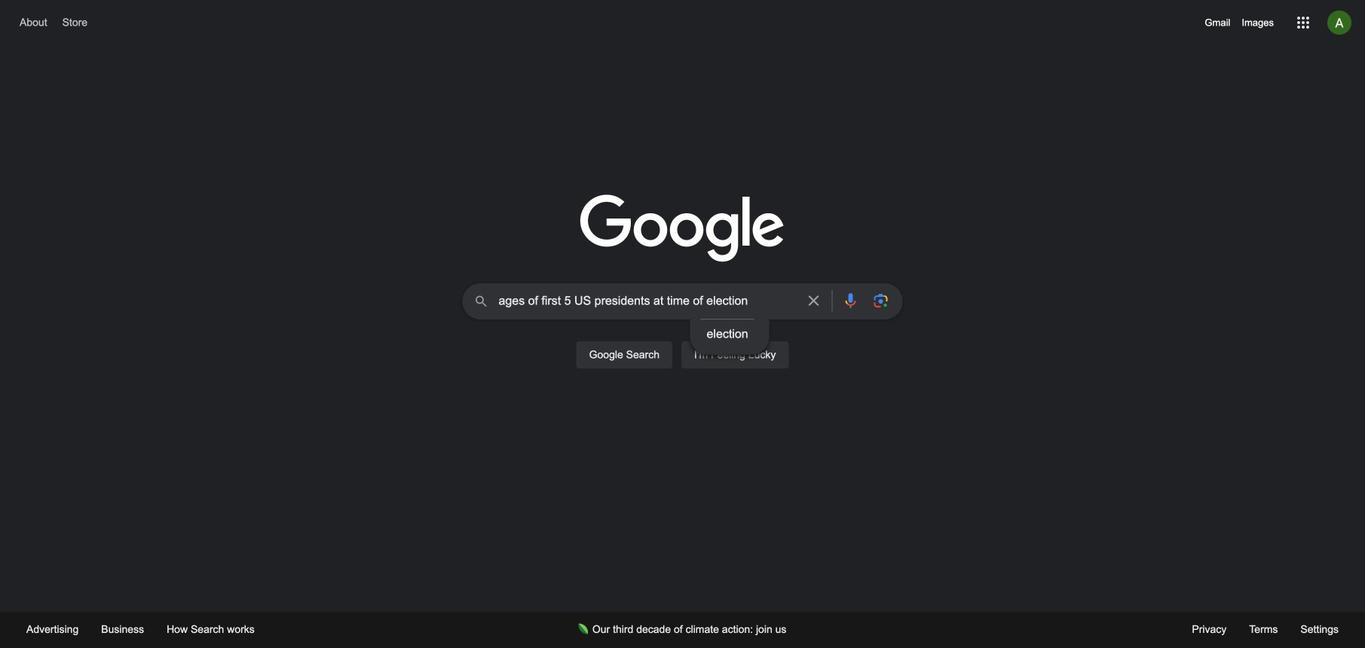 Task type: locate. For each thing, give the bounding box(es) containing it.
None search field
[[15, 279, 1351, 386]]



Task type: vqa. For each thing, say whether or not it's contained in the screenshot.
'search box'
yes



Task type: describe. For each thing, give the bounding box(es) containing it.
search by image image
[[872, 292, 890, 310]]

Search text field
[[499, 293, 796, 313]]

google image
[[580, 195, 785, 264]]

search by voice image
[[842, 292, 860, 310]]



